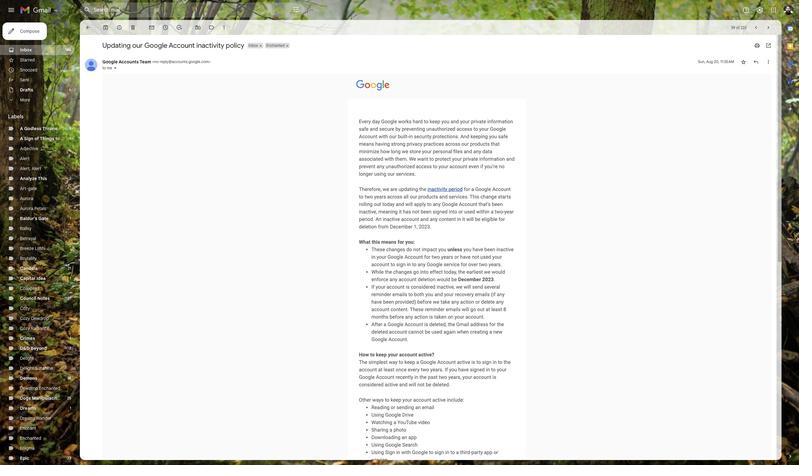 Task type: locate. For each thing, give the bounding box(es) containing it.
5 1 from the top
[[70, 406, 71, 411]]

older image
[[765, 24, 772, 31]]

out inside if your account is considered inactive, we will send several reminder emails to both you and your recovery emails (if any have been provided) before we take any action or delete any account content. these reminder emails will go out at least 8 months before any action is taken on your account. after a google account is deleted, the gmail address for the deleted account cannot be used again when creating a new google account.
[[477, 306, 485, 312]]

inbox inside labels navigation
[[20, 47, 32, 53]]

sign inside the 'other ways to keep your account active include: reading or sending an email using google drive watching a youtube video sharing a photo downloading an app using google search using sign in with google to sign in to a third-party app or service'
[[435, 449, 444, 455]]

considered inside how to keep your account active? the simplest way to keep a google account active is to sign in to the account at least once every two years. if you have signed in to your google account recently in the past two years, your account is considered active and will not be deleted.
[[359, 382, 384, 388]]

aug
[[706, 59, 713, 64]]

go inside if your account is considered inactive, we will send several reminder emails to both you and your recovery emails (if any have been provided) before we take any action or delete any account content. these reminder emails will go out at least 8 months before any action is taken on your account. after a google account is deleted, the gmail address for the deleted account cannot be used again when creating a new google account.
[[470, 306, 476, 312]]

1 aurora from the top
[[20, 196, 33, 201]]

a left "godless"
[[20, 126, 23, 131]]

any inside the you have been inactive in your google account for two years or have not used your account to sign in to any google service for over two years.
[[418, 261, 426, 267]]

1 horizontal spatial active
[[433, 397, 446, 403]]

considered up 'other'
[[359, 382, 384, 388]]

demons
[[20, 376, 37, 381]]

2 using from the top
[[371, 442, 384, 448]]

how
[[380, 148, 390, 154]]

1 horizontal spatial across
[[445, 141, 460, 147]]

0 horizontal spatial used
[[432, 329, 442, 335]]

inactive, inside if your account is considered inactive, we will send several reminder emails to both you and your recovery emails (if any have been provided) before we take any action or delete any account content. these reminder emails will go out at least 8 months before any action is taken on your account. after a google account is deleted, the gmail address for the deleted account cannot be used again when creating a new google account.
[[437, 284, 455, 290]]

1 vertical spatial of
[[34, 136, 39, 141]]

0 vertical spatial go
[[413, 269, 419, 275]]

service down "downloading"
[[371, 457, 387, 463]]

enchanted for enchanted button
[[266, 43, 285, 48]]

cozy
[[20, 306, 30, 311], [20, 316, 30, 321], [20, 326, 30, 331]]

1 vertical spatial considered
[[359, 382, 384, 388]]

account inside every day google works hard to keep you and your private information safe and secure by preventing unauthorized access to your google account with our built-in security protections. and keeping you safe means having strong privacy practices across our products that minimize how long we store your personal files and any data associated with them. we want to protect your private information and prevent any unauthorized access to your account even if you're no longer using our services.
[[359, 133, 377, 139]]

updating
[[399, 186, 418, 192]]

more image
[[221, 24, 227, 31]]

1 horizontal spatial out
[[477, 306, 485, 312]]

archive image
[[102, 24, 109, 31]]

0 horizontal spatial action
[[414, 314, 428, 320]]

3 1 from the top
[[70, 216, 71, 221]]

0 vertical spatial signed
[[433, 209, 448, 215]]

sign inside the you have been inactive in your google account for two years or have not used your account to sign in to any google service for over two years.
[[396, 261, 406, 267]]

at down the delete
[[486, 306, 490, 312]]

products down keeping
[[470, 141, 490, 147]]

1 horizontal spatial considered
[[411, 284, 435, 290]]

aurora for "aurora" link
[[20, 196, 33, 201]]

1 horizontal spatial go
[[470, 306, 476, 312]]

google up change
[[475, 186, 491, 192]]

go inside while the changes go into effect today, the earliest we would enforce any account deletion would be
[[413, 269, 419, 275]]

used inside if your account is considered inactive, we will send several reminder emails to both you and your recovery emails (if any have been provided) before we take any action or delete any account content. these reminder emails will go out at least 8 months before any action is taken on your account. after a google account is deleted, the gmail address for the deleted account cannot be used again when creating a new google account.
[[432, 329, 442, 335]]

out left 'today'
[[374, 201, 381, 207]]

used
[[464, 209, 475, 215], [480, 254, 491, 260], [432, 329, 442, 335]]

1 vertical spatial delight
[[20, 366, 34, 371]]

we up them.
[[402, 148, 408, 154]]

brutality link
[[20, 256, 37, 261]]

0 horizontal spatial years
[[374, 194, 386, 200]]

not inside how to keep your account active? the simplest way to keep a google account active is to sign in to the account at least once every two years. if you have signed in to your google account recently in the past two years, your account is considered active and will not be deleted.
[[417, 382, 425, 388]]

0 horizontal spatial at
[[378, 367, 383, 373]]

two-
[[495, 209, 504, 215]]

account down has
[[401, 216, 419, 222]]

18
[[68, 376, 71, 381]]

enigma link
[[20, 445, 35, 451]]

add to tasks image
[[176, 24, 182, 31]]

an left email
[[415, 404, 421, 410]]

1 horizontal spatial inactive,
[[437, 284, 455, 290]]

gmail
[[456, 321, 469, 327]]

changes
[[386, 246, 405, 252], [393, 269, 412, 275]]

1 horizontal spatial means
[[381, 239, 396, 245]]

adjective
[[20, 146, 38, 151]]

watching
[[371, 419, 392, 425]]

across up files
[[445, 141, 460, 147]]

and
[[451, 118, 459, 124], [370, 126, 378, 132], [464, 148, 472, 154], [506, 156, 515, 162], [439, 194, 448, 200], [396, 201, 404, 207], [420, 216, 429, 222], [435, 291, 443, 297], [399, 382, 408, 388]]

1 horizontal spatial an
[[415, 404, 421, 410]]

period
[[449, 186, 463, 192]]

1 for baldur's gate
[[70, 216, 71, 221]]

dogs manipulating time link
[[20, 396, 71, 401]]

222
[[741, 25, 747, 30]]

sign down "downloading"
[[385, 449, 395, 455]]

keep inside every day google works hard to keep you and your private information safe and secure by preventing unauthorized access to your google account with our built-in security protections. and keeping you safe means having strong privacy practices across our products that minimize how long we store your personal files and any data associated with them. we want to protect your private information and prevent any unauthorized access to your account even if you're no longer using our services.
[[430, 118, 440, 124]]

app up search
[[408, 434, 417, 440]]

not inside the you have been inactive in your google account for two years or have not used your account to sign in to any google service for over two years.
[[472, 254, 479, 260]]

for down two-
[[499, 216, 505, 222]]

used inside 'for a google account to two years across all our products and services. this change starts rolling out today and will apply to any google account that's been inactive, meaning it has not been signed into or used within a two-year period. an inactive account and any content in it will be eligible for deletion from december 1, 2023.'
[[464, 209, 475, 215]]

<
[[152, 59, 154, 64]]

been up 2023
[[484, 246, 495, 252]]

to inside labels navigation
[[55, 136, 60, 141]]

account inside the you have been inactive in your google account for two years or have not used your account to sign in to any google service for over two years.
[[371, 261, 389, 267]]

inbox for the inbox link
[[20, 47, 32, 53]]

4
[[69, 126, 71, 131]]

products up the apply
[[418, 194, 438, 200]]

1 horizontal spatial these
[[410, 306, 424, 312]]

21
[[68, 266, 71, 271], [68, 296, 71, 301]]

preventing
[[402, 126, 425, 132]]

1 vertical spatial deletion
[[418, 276, 436, 282]]

1 vertical spatial cozy
[[20, 316, 30, 321]]

be inside how to keep your account active? the simplest way to keep a google account active is to sign in to the account at least once every two years. if you have signed in to your google account recently in the past two years, your account is considered active and will not be deleted.
[[426, 382, 431, 388]]

1 horizontal spatial emails
[[446, 306, 461, 312]]

1 vertical spatial out
[[477, 306, 485, 312]]

be inside if your account is considered inactive, we will send several reminder emails to both you and your recovery emails (if any have been provided) before we take any action or delete any account content. these reminder emails will go out at least 8 months before any action is taken on your account. after a google account is deleted, the gmail address for the deleted account cannot be used again when creating a new google account.
[[425, 329, 430, 335]]

this right analyze
[[38, 176, 47, 181]]

4 1 from the top
[[70, 276, 71, 281]]

you inside how to keep your account active? the simplest way to keep a google account active is to sign in to the account at least once every two years. if you have signed in to your google account recently in the past two years, your account is considered active and will not be deleted.
[[449, 367, 457, 373]]

active down recently
[[385, 382, 398, 388]]

any inside while the changes go into effect today, the earliest we would enforce any account deletion would be
[[390, 276, 397, 282]]

private
[[471, 118, 486, 124], [463, 156, 478, 162]]

if inside how to keep your account active? the simplest way to keep a google account active is to sign in to the account at least once every two years. if you have signed in to your google account recently in the past two years, your account is considered active and will not be deleted.
[[445, 367, 448, 373]]

service up 'today,'
[[444, 261, 460, 267]]

unauthorized up protections.
[[426, 126, 455, 132]]

account inside the you have been inactive in your google account for two years or have not used your account to sign in to any google service for over two years.
[[405, 254, 423, 260]]

a inside how to keep your account active? the simplest way to keep a google account active is to sign in to the account at least once every two years. if you have signed in to your google account recently in the past two years, your account is considered active and will not be deleted.
[[416, 359, 419, 365]]

you have been inactive in your google account for two years or have not used your account to sign in to any google service for over two years.
[[371, 246, 514, 267]]

and inside how to keep your account active? the simplest way to keep a google account active is to sign in to the account at least once every two years. if you have signed in to your google account recently in the past two years, your account is considered active and will not be deleted.
[[399, 382, 408, 388]]

inbox inside button
[[249, 43, 258, 48]]

information up you're at right top
[[479, 156, 505, 162]]

aurora down "aurora" link
[[20, 206, 33, 211]]

1 for analyze this
[[70, 176, 71, 181]]

2 cozy from the top
[[20, 316, 30, 321]]

updating
[[102, 41, 131, 50]]

aurora for aurora petals
[[20, 206, 33, 211]]

if up the deleted.
[[445, 367, 448, 373]]

inactivity period link
[[428, 186, 463, 192]]

while
[[371, 269, 384, 275]]

0 horizontal spatial safe
[[359, 126, 369, 132]]

google up no-
[[144, 41, 167, 50]]

we
[[409, 156, 416, 162]]

ballsy link
[[20, 226, 32, 231]]

at inside how to keep your account active? the simplest way to keep a google account active is to sign in to the account at least once every two years. if you have signed in to your google account recently in the past two years, your account is considered active and will not be deleted.
[[378, 367, 383, 373]]

alert up analyze this link
[[32, 166, 41, 171]]

for inside if your account is considered inactive, we will send several reminder emails to both you and your recovery emails (if any have been provided) before we take any action or delete any account content. these reminder emails will go out at least 8 months before any action is taken on your account. after a google account is deleted, the gmail address for the deleted account cannot be used again when creating a new google account.
[[489, 321, 496, 327]]

0 vertical spatial before
[[417, 299, 432, 305]]

keep inside the 'other ways to keep your account active include: reading or sending an email using google drive watching a youtube video sharing a photo downloading an app using google search using sign in with google to sign in to a third-party app or service'
[[391, 397, 401, 403]]

2 horizontal spatial used
[[480, 254, 491, 260]]

labels navigation
[[0, 20, 80, 465]]

0 horizontal spatial products
[[418, 194, 438, 200]]

tab list
[[782, 20, 799, 443]]

out
[[374, 201, 381, 207], [477, 306, 485, 312]]

0 vertical spatial sign
[[24, 136, 33, 141]]

a left third-
[[456, 449, 459, 455]]

2 aurora from the top
[[20, 206, 33, 211]]

2 1 from the top
[[70, 176, 71, 181]]

1 vertical spatial service
[[371, 457, 387, 463]]

0 vertical spatial inactive,
[[359, 209, 377, 215]]

0 vertical spatial enchanted
[[266, 43, 285, 48]]

or inside 'for a google account to two years across all our products and services. this change starts rolling out today and will apply to any google account that's been inactive, meaning it has not been signed into or used within a two-year period. an inactive account and any content in it will be eligible for deletion from december 1, 2023.'
[[458, 209, 463, 215]]

we inside while the changes go into effect today, the earliest we would enforce any account deletion would be
[[484, 269, 491, 275]]

0 vertical spatial into
[[449, 209, 457, 215]]

0 vertical spatial of
[[736, 25, 740, 30]]

active up years,
[[457, 359, 470, 365]]

account up email
[[413, 397, 431, 403]]

be down 'today,'
[[451, 276, 457, 282]]

meaning
[[378, 209, 398, 215]]

inactivity left 'period'
[[428, 186, 447, 192]]

art-gate
[[20, 186, 37, 191]]

keep right hard
[[430, 118, 440, 124]]

2 vertical spatial sign
[[435, 449, 444, 455]]

0 horizontal spatial into
[[420, 269, 429, 275]]

strong
[[391, 141, 405, 147]]

not inside 'for a google account to two years across all our products and services. this change starts rolling out today and will apply to any google account that's been inactive, meaning it has not been signed into or used within a two-year period. an inactive account and any content in it will be eligible for deletion from december 1, 2023.'
[[412, 209, 419, 215]]

service inside the you have been inactive in your google account for two years or have not used your account to sign in to any google service for over two years.
[[444, 261, 460, 267]]

23
[[67, 456, 71, 460]]

considered
[[411, 284, 435, 290], [359, 382, 384, 388]]

take
[[441, 299, 450, 305]]

would down 'today,'
[[437, 276, 450, 282]]

1 horizontal spatial into
[[449, 209, 457, 215]]

cozy for cozy dewdrop
[[20, 316, 30, 321]]

account inside 'for a google account to two years across all our products and services. this change starts rolling out today and will apply to any google account that's been inactive, meaning it has not been signed into or used within a two-year period. an inactive account and any content in it will be eligible for deletion from december 1, 2023.'
[[401, 216, 419, 222]]

not down the apply
[[412, 209, 419, 215]]

0 horizontal spatial app
[[408, 434, 417, 440]]

0 horizontal spatial signed
[[433, 209, 448, 215]]

content.
[[391, 306, 409, 312]]

if
[[371, 284, 375, 290], [445, 367, 448, 373]]

1 vertical spatial means
[[381, 239, 396, 245]]

dewdrop up radiance
[[31, 316, 49, 321]]

deletion down period.
[[359, 224, 377, 230]]

delight sunshine link
[[20, 366, 53, 371]]

our right all
[[410, 194, 417, 200]]

will inside how to keep your account active? the simplest way to keep a google account active is to sign in to the account at least once every two years. if you have signed in to your google account recently in the past two years, your account is considered active and will not be deleted.
[[409, 382, 416, 388]]

1 vertical spatial 21
[[68, 296, 71, 301]]

enchant
[[20, 425, 36, 431]]

years,
[[448, 374, 461, 380]]

cozy up crimes
[[20, 326, 30, 331]]

within
[[476, 209, 490, 215]]

our down by
[[389, 133, 397, 139]]

1 1 from the top
[[70, 136, 71, 141]]

if down the enforce on the left
[[371, 284, 375, 290]]

0 vertical spatial action
[[460, 299, 474, 305]]

None search field
[[80, 2, 305, 17]]

deleted,
[[429, 321, 447, 327]]

reminder up "taken"
[[425, 306, 445, 312]]

0 vertical spatial means
[[359, 141, 374, 147]]

adjective link
[[20, 146, 38, 151]]

least inside how to keep your account active? the simplest way to keep a google account active is to sign in to the account at least once every two years. if you have signed in to your google account recently in the past two years, your account is considered active and will not be deleted.
[[384, 367, 395, 373]]

inactivity up >
[[196, 41, 224, 50]]

0 horizontal spatial inactivity
[[196, 41, 224, 50]]

and
[[460, 133, 469, 139]]

any down content.
[[405, 314, 413, 320]]

1 vertical spatial alert
[[32, 166, 41, 171]]

access up and
[[457, 126, 472, 132]]

analyze this link
[[20, 176, 47, 181]]

be right cannot
[[425, 329, 430, 335]]

1 delight from the top
[[20, 356, 34, 361]]

20,
[[714, 59, 719, 64]]

with down how
[[385, 156, 394, 162]]

1 vertical spatial changes
[[393, 269, 412, 275]]

.
[[494, 276, 495, 282]]

21 for council notes
[[68, 296, 71, 301]]

0 vertical spatial considered
[[411, 284, 435, 290]]

when
[[457, 329, 469, 335]]

least left "8"
[[491, 306, 502, 312]]

in
[[409, 133, 413, 139], [457, 216, 461, 222], [371, 254, 375, 260], [407, 261, 411, 267], [493, 359, 497, 365], [486, 367, 490, 373], [414, 374, 418, 380], [396, 449, 400, 455], [445, 449, 449, 455]]

deletion inside while the changes go into effect today, the earliest we would enforce any account deletion would be
[[418, 276, 436, 282]]

be down past
[[426, 382, 431, 388]]

is
[[406, 284, 410, 290], [429, 314, 433, 320], [424, 321, 428, 327], [472, 359, 475, 365], [493, 374, 496, 380]]

0 vertical spatial services.
[[396, 171, 416, 177]]

0 horizontal spatial inactive,
[[359, 209, 377, 215]]

0 vertical spatial at
[[486, 306, 490, 312]]

account up both in the right bottom of the page
[[399, 276, 417, 282]]

0 vertical spatial changes
[[386, 246, 405, 252]]

sign inside labels navigation
[[24, 136, 33, 141]]

0 horizontal spatial december
[[390, 224, 413, 230]]

years. for account
[[430, 367, 444, 373]]

inactive inside 'for a google account to two years across all our products and services. this change starts rolling out today and will apply to any google account that's been inactive, meaning it has not been signed into or used within a two-year period. an inactive account and any content in it will be eligible for deletion from december 1, 2023.'
[[383, 216, 400, 222]]

2 a from the top
[[20, 136, 23, 141]]

1 a from the top
[[20, 126, 23, 131]]

d&d beyond link
[[20, 346, 47, 351]]

0 vertical spatial cozy
[[20, 306, 30, 311]]

Not starred checkbox
[[740, 59, 747, 65]]

0 horizontal spatial of
[[34, 136, 39, 141]]

years
[[374, 194, 386, 200], [441, 254, 453, 260]]

emails up on
[[446, 306, 461, 312]]

we
[[402, 148, 408, 154], [383, 186, 389, 192], [484, 269, 491, 275], [456, 284, 462, 290], [433, 299, 439, 305]]

store
[[410, 148, 421, 154]]

0 vertical spatial inactive
[[383, 216, 400, 222]]

active up email
[[433, 397, 446, 403]]

this inside 'for a google account to two years across all our products and services. this change starts rolling out today and will apply to any google account that's been inactive, meaning it has not been signed into or used within a two-year period. an inactive account and any content in it will be eligible for deletion from december 1, 2023.'
[[470, 194, 479, 200]]

you:
[[405, 239, 415, 245]]

inactive, down while the changes go into effect today, the earliest we would enforce any account deletion would be
[[437, 284, 455, 290]]

before down content.
[[390, 314, 404, 320]]

0 vertical spatial if
[[371, 284, 375, 290]]

3 using from the top
[[371, 449, 384, 455]]

private up keeping
[[471, 118, 486, 124]]

all
[[404, 194, 409, 200]]

you left unless
[[438, 246, 446, 252]]

at inside if your account is considered inactive, we will send several reminder emails to both you and your recovery emails (if any have been provided) before we take any action or delete any account content. these reminder emails will go out at least 8 months before any action is taken on your account. after a google account is deleted, the gmail address for the deleted account cannot be used again when creating a new google account.
[[486, 306, 490, 312]]

enchanted inside enchanted button
[[266, 43, 285, 48]]

1 cozy from the top
[[20, 306, 30, 311]]

an down photo
[[402, 434, 407, 440]]

0 horizontal spatial least
[[384, 367, 395, 373]]

1 horizontal spatial at
[[486, 306, 490, 312]]

means up minimize
[[359, 141, 374, 147]]

a sign of things to come
[[20, 136, 73, 141]]

delight for delight sunshine
[[20, 366, 34, 371]]

years. inside how to keep your account active? the simplest way to keep a google account active is to sign in to the account at least once every two years. if you have signed in to your google account recently in the past two years, your account is considered active and will not be deleted.
[[430, 367, 444, 373]]

used inside the you have been inactive in your google account for two years or have not used your account to sign in to any google service for over two years.
[[480, 254, 491, 260]]

reply@accounts.google.com
[[160, 59, 209, 64]]

1 horizontal spatial of
[[736, 25, 740, 30]]

1 horizontal spatial signed
[[470, 367, 485, 373]]

account down the enforce on the left
[[387, 284, 405, 290]]

delight down the delight link
[[20, 366, 34, 371]]

any down these changes do not impact you unless
[[418, 261, 426, 267]]

no-
[[154, 59, 160, 64]]

1 vertical spatial aurora
[[20, 206, 33, 211]]

1 vertical spatial access
[[416, 163, 432, 169]]

with inside the 'other ways to keep your account active include: reading or sending an email using google drive watching a youtube video sharing a photo downloading an app using google search using sign in with google to sign in to a third-party app or service'
[[401, 449, 411, 455]]

2 delight from the top
[[20, 366, 34, 371]]

time
[[61, 396, 71, 401]]

inactive, up period.
[[359, 209, 377, 215]]

into
[[449, 209, 457, 215], [420, 269, 429, 275]]

0 vertical spatial deletion
[[359, 224, 377, 230]]

before
[[417, 299, 432, 305], [390, 314, 404, 320]]

and inside if your account is considered inactive, we will send several reminder emails to both you and your recovery emails (if any have been provided) before we take any action or delete any account content. these reminder emails will go out at least 8 months before any action is taken on your account. after a google account is deleted, the gmail address for the deleted account cannot be used again when creating a new google account.
[[435, 291, 443, 297]]

years. inside the you have been inactive in your google account for two years or have not used your account to sign in to any google service for over two years.
[[489, 261, 502, 267]]

1 vertical spatial using
[[371, 442, 384, 448]]

an
[[415, 404, 421, 410], [402, 434, 407, 440]]

account up minimize
[[359, 133, 377, 139]]

december inside 'for a google account to two years across all our products and services. this change starts rolling out today and will apply to any google account that's been inactive, meaning it has not been signed into or used within a two-year period. an inactive account and any content in it will be eligible for deletion from december 1, 2023.'
[[390, 224, 413, 230]]

the
[[359, 359, 367, 365]]

inbox for the inbox button
[[249, 43, 258, 48]]

data
[[482, 148, 492, 154]]

1 horizontal spatial december
[[458, 276, 481, 282]]

1 horizontal spatial least
[[491, 306, 502, 312]]

dewdrop down demons
[[20, 386, 38, 391]]

app
[[408, 434, 417, 440], [484, 449, 492, 455]]

your inside the 'other ways to keep your account active include: reading or sending an email using google drive watching a youtube video sharing a photo downloading an app using google search using sign in with google to sign in to a third-party app or service'
[[402, 397, 412, 403]]

1 for capital idea
[[70, 276, 71, 281]]

least down way
[[384, 367, 395, 373]]

0 vertical spatial sign
[[396, 261, 406, 267]]

two down therefore, at the top of the page
[[365, 194, 373, 200]]

aurora down art-gate link
[[20, 196, 33, 201]]

for up 'new' at the right bottom of page
[[489, 321, 496, 327]]

alert link
[[20, 156, 30, 161]]

an
[[376, 216, 382, 222]]

enchanted right the inbox button
[[266, 43, 285, 48]]

of inside labels navigation
[[34, 136, 39, 141]]

0 horizontal spatial before
[[390, 314, 404, 320]]

signed inside how to keep your account active? the simplest way to keep a google account active is to sign in to the account at least once every two years. if you have signed in to your google account recently in the past two years, your account is considered active and will not be deleted.
[[470, 367, 485, 373]]

2 21 from the top
[[68, 296, 71, 301]]

1 vertical spatial services.
[[449, 194, 469, 200]]

been up content.
[[383, 299, 394, 305]]

advanced search options image
[[290, 3, 302, 16]]

aurora
[[20, 196, 33, 201], [20, 206, 33, 211]]

our inside 'for a google account to two years across all our products and services. this change starts rolling out today and will apply to any google account that's been inactive, meaning it has not been signed into or used within a two-year period. an inactive account and any content in it will be eligible for deletion from december 1, 2023.'
[[410, 194, 417, 200]]

3 cozy from the top
[[20, 326, 30, 331]]

alert up alert,
[[20, 156, 30, 161]]

years down unless
[[441, 254, 453, 260]]

2 vertical spatial with
[[401, 449, 411, 455]]

practices
[[424, 141, 444, 147]]

(if
[[491, 291, 496, 297]]

you right unless
[[464, 246, 471, 252]]

app right party
[[484, 449, 492, 455]]

0 horizontal spatial inactive
[[383, 216, 400, 222]]

1 horizontal spatial years
[[441, 254, 453, 260]]

two
[[365, 194, 373, 200], [432, 254, 440, 260], [479, 261, 487, 267], [421, 367, 429, 373], [439, 374, 447, 380]]

have inside how to keep your account active? the simplest way to keep a google account active is to sign in to the account at least once every two years. if you have signed in to your google account recently in the past two years, your account is considered active and will not be deleted.
[[458, 367, 469, 373]]

account up cannot
[[405, 321, 423, 327]]

it right content
[[462, 216, 465, 222]]

alert
[[20, 156, 30, 161], [32, 166, 41, 171]]

report spam image
[[116, 24, 122, 31]]

we up 2023
[[484, 269, 491, 275]]

0 vertical spatial inactivity
[[196, 41, 224, 50]]

0 horizontal spatial years.
[[430, 367, 444, 373]]

send
[[472, 284, 483, 290]]

account inside every day google works hard to keep you and your private information safe and secure by preventing unauthorized access to your google account with our built-in security protections. and keeping you safe means having strong privacy practices across our products that minimize how long we store your personal files and any data associated with them. we want to protect your private information and prevent any unauthorized access to your account even if you're no longer using our services.
[[450, 163, 467, 169]]

delight down d&d
[[20, 356, 34, 361]]

0 vertical spatial active
[[457, 359, 470, 365]]

while the changes go into effect today, the earliest we would enforce any account deletion would be
[[371, 269, 505, 282]]

1 21 from the top
[[68, 266, 71, 271]]

been inside the you have been inactive in your google account for two years or have not used your account to sign in to any google service for over two years.
[[484, 246, 495, 252]]

breeze
[[20, 246, 34, 251]]

security
[[414, 133, 432, 139]]

have inside if your account is considered inactive, we will send several reminder emails to both you and your recovery emails (if any have been provided) before we take any action or delete any account content. these reminder emails will go out at least 8 months before any action is taken on your account. after a google account is deleted, the gmail address for the deleted account cannot be used again when creating a new google account.
[[371, 299, 382, 305]]

services. down 'period'
[[449, 194, 469, 200]]

you up years,
[[449, 367, 457, 373]]

1 vertical spatial sign
[[385, 449, 395, 455]]

recently
[[396, 374, 413, 380]]

1 vertical spatial action
[[414, 314, 428, 320]]

1 vertical spatial across
[[387, 194, 402, 200]]

will left eligible
[[466, 216, 474, 222]]

active inside the 'other ways to keep your account active include: reading or sending an email using google drive watching a youtube video sharing a photo downloading an app using google search using sign in with google to sign in to a third-party app or service'
[[433, 397, 446, 403]]

been
[[492, 201, 503, 207], [421, 209, 432, 215], [484, 246, 495, 252], [383, 299, 394, 305]]

1 vertical spatial years.
[[430, 367, 444, 373]]

0 horizontal spatial sign
[[24, 136, 33, 141]]

these down provided)
[[410, 306, 424, 312]]

or inside the you have been inactive in your google account for two years or have not used your account to sign in to any google service for over two years.
[[454, 254, 459, 260]]

delight for the delight link
[[20, 356, 34, 361]]

0 vertical spatial safe
[[359, 126, 369, 132]]

or down unless
[[454, 254, 459, 260]]

Search mail text field
[[94, 7, 275, 13]]

impact
[[422, 246, 437, 252]]

years inside the you have been inactive in your google account for two years or have not used your account to sign in to any google service for over two years.
[[441, 254, 453, 260]]

1 for a sign of things to come
[[70, 136, 71, 141]]

0 horizontal spatial inbox
[[20, 47, 32, 53]]

1 vertical spatial before
[[390, 314, 404, 320]]

inactivity
[[196, 41, 224, 50], [428, 186, 447, 192]]

8
[[503, 306, 506, 312]]

1 horizontal spatial sign
[[435, 449, 444, 455]]

across inside 'for a google account to two years across all our products and services. this change starts rolling out today and will apply to any google account that's been inactive, meaning it has not been signed into or used within a two-year period. an inactive account and any content in it will be eligible for deletion from december 1, 2023.'
[[387, 194, 402, 200]]

alert, alert
[[20, 166, 41, 171]]

reminder
[[371, 291, 391, 297], [425, 306, 445, 312]]

video
[[418, 419, 430, 425]]

sun, aug 20, 11:35 am cell
[[698, 59, 734, 65]]

1 vertical spatial these
[[410, 306, 424, 312]]

1 vertical spatial products
[[418, 194, 438, 200]]

out up the account.
[[477, 306, 485, 312]]

account inside if your account is considered inactive, we will send several reminder emails to both you and your recovery emails (if any have been provided) before we take any action or delete any account content. these reminder emails will go out at least 8 months before any action is taken on your account. after a google account is deleted, the gmail address for the deleted account cannot be used again when creating a new google account.
[[405, 321, 423, 327]]

party
[[472, 449, 483, 455]]

a up adjective link
[[20, 136, 23, 141]]

1 horizontal spatial app
[[484, 449, 492, 455]]

inbox button
[[247, 43, 259, 48]]

1 vertical spatial this
[[470, 194, 479, 200]]

how to keep your account active? the simplest way to keep a google account active is to sign in to the account at least once every two years. if you have signed in to your google account recently in the past two years, your account is considered active and will not be deleted.
[[359, 352, 511, 388]]



Task type: describe. For each thing, give the bounding box(es) containing it.
1 horizontal spatial alert
[[32, 166, 41, 171]]

crimes link
[[20, 336, 35, 341]]

a up photo
[[394, 419, 396, 425]]

we up recovery
[[456, 284, 462, 290]]

google accounts team cell
[[102, 59, 210, 65]]

account down the on the left of the page
[[359, 367, 377, 373]]

or inside if your account is considered inactive, we will send several reminder emails to both you and your recovery emails (if any have been provided) before we take any action or delete any account content. these reminder emails will go out at least 8 months before any action is taken on your account. after a google account is deleted, the gmail address for the deleted account cannot be used again when creating a new google account.
[[475, 299, 480, 305]]

this inside labels navigation
[[38, 176, 47, 181]]

0 vertical spatial an
[[415, 404, 421, 410]]

aurora petals
[[20, 206, 46, 211]]

0 vertical spatial dewdrop
[[31, 316, 49, 321]]

google up content
[[442, 201, 458, 207]]

alert,
[[20, 166, 31, 171]]

1 horizontal spatial inactivity
[[428, 186, 447, 192]]

a godless throne link
[[20, 126, 57, 131]]

council notes link
[[20, 296, 50, 301]]

youtube
[[398, 419, 417, 425]]

alert, alert link
[[20, 166, 41, 171]]

you up protections.
[[442, 118, 449, 124]]

enchanted for enchanted link
[[20, 435, 41, 441]]

third-
[[460, 449, 472, 455]]

across inside every day google works hard to keep you and your private information safe and secure by preventing unauthorized access to your google account with our built-in security protections. and keeping you safe means having strong privacy practices across our products that minimize how long we store your personal files and any data associated with them. we want to protect your private information and prevent any unauthorized access to your account even if you're no longer using our services.
[[445, 141, 460, 147]]

google down the on the left of the page
[[359, 374, 375, 380]]

inbox link
[[20, 47, 32, 53]]

11:35 am
[[720, 59, 734, 64]]

service inside the 'other ways to keep your account active include: reading or sending an email using google drive watching a youtube video sharing a photo downloading an app using google search using sign in with google to sign in to a third-party app or service'
[[371, 457, 387, 463]]

0 vertical spatial these
[[371, 246, 385, 252]]

1 vertical spatial december
[[458, 276, 481, 282]]

google up secure
[[381, 118, 397, 124]]

recovery
[[455, 291, 474, 297]]

analyze this
[[20, 176, 47, 181]]

account down simplest
[[376, 374, 394, 380]]

enforce
[[371, 276, 388, 282]]

longer
[[359, 171, 373, 177]]

a up "downloading"
[[390, 427, 392, 433]]

been down the apply
[[421, 209, 432, 215]]

google up that
[[490, 126, 506, 132]]

not starred image
[[740, 59, 747, 65]]

into inside while the changes go into effect today, the earliest we would enforce any account deletion would be
[[420, 269, 429, 275]]

google up watching
[[385, 412, 401, 418]]

means inside every day google works hard to keep you and your private information safe and secure by preventing unauthorized access to your google account with our built-in security protections. and keeping you safe means having strong privacy practices across our products that minimize how long we store your personal files and any data associated with them. we want to protect your private information and prevent any unauthorized access to your account even if you're no longer using our services.
[[359, 141, 374, 147]]

google up me on the top left of the page
[[102, 59, 118, 65]]

privacy
[[407, 141, 422, 147]]

google up account.
[[388, 321, 403, 327]]

gate
[[28, 186, 37, 191]]

enigma
[[20, 445, 35, 451]]

therefore, we are updating the inactivity period
[[359, 186, 463, 192]]

drafts link
[[20, 87, 33, 93]]

our up team
[[132, 41, 143, 50]]

0 horizontal spatial active
[[385, 382, 398, 388]]

0 horizontal spatial emails
[[393, 291, 407, 297]]

you inside if your account is considered inactive, we will send several reminder emails to both you and your recovery emails (if any have been provided) before we take any action or delete any account content. these reminder emails will go out at least 8 months before any action is taken on your account. after a google account is deleted, the gmail address for the deleted account cannot be used again when creating a new google account.
[[425, 291, 433, 297]]

any up "8"
[[496, 299, 504, 305]]

you're
[[485, 163, 498, 169]]

effect
[[430, 269, 443, 275]]

do
[[406, 246, 412, 252]]

a right 'period'
[[471, 186, 474, 192]]

account left 'that's'
[[459, 201, 477, 207]]

for down impact
[[424, 254, 431, 260]]

years inside 'for a google account to two years across all our products and services. this change starts rolling out today and will apply to any google account that's been inactive, meaning it has not been signed into or used within a two-year period. an inactive account and any content in it will be eligible for deletion from december 1, 2023.'
[[374, 194, 386, 200]]

enchanted link
[[20, 435, 41, 441]]

months
[[371, 314, 388, 320]]

search mail image
[[82, 4, 93, 16]]

cozy for 'cozy' link
[[20, 306, 30, 311]]

0 vertical spatial access
[[457, 126, 472, 132]]

0 horizontal spatial it
[[399, 209, 402, 215]]

will up recovery
[[464, 284, 471, 290]]

show details image
[[113, 66, 117, 70]]

1 horizontal spatial reminder
[[425, 306, 445, 312]]

starred
[[20, 57, 35, 63]]

account up years,
[[437, 359, 456, 365]]

not right do at the bottom of the page
[[413, 246, 421, 252]]

1 horizontal spatial action
[[460, 299, 474, 305]]

any up using
[[377, 163, 385, 169]]

1 vertical spatial enchanted
[[39, 386, 60, 391]]

has
[[403, 209, 411, 215]]

a for a sign of things to come
[[20, 136, 23, 141]]

deletion inside 'for a google account to two years across all our products and services. this change starts rolling out today and will apply to any google account that's been inactive, meaning it has not been signed into or used within a two-year period. an inactive account and any content in it will be eligible for deletion from december 1, 2023.'
[[359, 224, 377, 230]]

been up two-
[[492, 201, 503, 207]]

0 vertical spatial information
[[487, 118, 513, 124]]

services. inside every day google works hard to keep you and your private information safe and secure by preventing unauthorized access to your google account with our built-in security protections. and keeping you safe means having strong privacy practices across our products that minimize how long we store your personal files and any data associated with them. we want to protect your private information and prevent any unauthorized access to your account even if you're no longer using our services.
[[396, 171, 416, 177]]

been inside if your account is considered inactive, we will send several reminder emails to both you and your recovery emails (if any have been provided) before we take any action or delete any account content. these reminder emails will go out at least 8 months before any action is taken on your account. after a google account is deleted, the gmail address for the deleted account cannot be used again when creating a new google account.
[[383, 299, 394, 305]]

sign inside how to keep your account active? the simplest way to keep a google account active is to sign in to the account at least once every two years. if you have signed in to your google account recently in the past two years, your account is considered active and will not be deleted.
[[482, 359, 492, 365]]

google down active?
[[420, 359, 436, 365]]

any right the apply
[[433, 201, 441, 207]]

two right over
[[479, 261, 487, 267]]

creating
[[470, 329, 488, 335]]

account up months at the bottom left of the page
[[371, 306, 389, 312]]

dogs
[[20, 396, 31, 401]]

any right (if
[[497, 291, 505, 297]]

our down and
[[462, 141, 469, 147]]

several
[[484, 284, 500, 290]]

baldur's
[[20, 216, 37, 221]]

for left over
[[461, 261, 467, 267]]

cozy for cozy radiance
[[20, 326, 30, 331]]

will up has
[[405, 201, 413, 207]]

0 vertical spatial with
[[379, 133, 388, 139]]

new
[[493, 329, 503, 335]]

account up the reply@accounts.google.com
[[169, 41, 195, 50]]

be inside while the changes go into effect today, the earliest we would enforce any account deletion would be
[[451, 276, 457, 282]]

least inside if your account is considered inactive, we will send several reminder emails to both you and your recovery emails (if any have been provided) before we take any action or delete any account content. these reminder emails will go out at least 8 months before any action is taken on your account. after a google account is deleted, the gmail address for the deleted account cannot be used again when creating a new google account.
[[491, 306, 502, 312]]

google down "downloading"
[[385, 442, 401, 448]]

dreamy
[[20, 416, 35, 421]]

for a google account to two years across all our products and services. this change starts rolling out today and will apply to any google account that's been inactive, meaning it has not been signed into or used within a two-year period. an inactive account and any content in it will be eligible for deletion from december 1, 2023.
[[359, 186, 514, 230]]

account up starts
[[492, 186, 511, 192]]

inactive inside the you have been inactive in your google account for two years or have not used your account to sign in to any google service for over two years.
[[496, 246, 514, 252]]

sun,
[[698, 59, 706, 64]]

a left 'new' at the right bottom of page
[[489, 329, 492, 335]]

account up account.
[[389, 329, 407, 335]]

be inside 'for a google account to two years across all our products and services. this change starts rolling out today and will apply to any google account that's been inactive, meaning it has not been signed into or used within a two-year period. an inactive account and any content in it will be eligible for deletion from december 1, 2023.'
[[475, 216, 480, 222]]

other
[[359, 397, 371, 403]]

any right take
[[451, 299, 459, 305]]

any up '2023.'
[[430, 216, 438, 222]]

newer image
[[753, 24, 759, 31]]

a godless throne
[[20, 126, 57, 131]]

notes
[[37, 296, 50, 301]]

changes inside while the changes go into effect today, the earliest we would enforce any account deletion would be
[[393, 269, 412, 275]]

0 horizontal spatial alert
[[20, 156, 30, 161]]

google down deleted
[[371, 336, 387, 342]]

photo
[[394, 427, 406, 433]]

move to image
[[195, 24, 201, 31]]

reading
[[371, 404, 390, 410]]

1 horizontal spatial unauthorized
[[426, 126, 455, 132]]

today,
[[444, 269, 457, 275]]

taken
[[434, 314, 447, 320]]

0 horizontal spatial an
[[402, 434, 407, 440]]

keeping
[[471, 133, 488, 139]]

considered inside if your account is considered inactive, we will send several reminder emails to both you and your recovery emails (if any have been provided) before we take any action or delete any account content. these reminder emails will go out at least 8 months before any action is taken on your account. after a google account is deleted, the gmail address for the deleted account cannot be used again when creating a new google account.
[[411, 284, 435, 290]]

a left two-
[[491, 209, 494, 215]]

sign inside the 'other ways to keep your account active include: reading or sending an email using google drive watching a youtube video sharing a photo downloading an app using google search using sign in with google to sign in to a third-party app or service'
[[385, 449, 395, 455]]

google down the what this means for you:
[[388, 254, 403, 260]]

epic
[[20, 455, 29, 461]]

that's
[[479, 201, 491, 207]]

aurora petals link
[[20, 206, 46, 211]]

delete image
[[130, 24, 136, 31]]

a right after on the left bottom
[[384, 321, 386, 327]]

labels image
[[209, 24, 215, 31]]

for left you:
[[398, 239, 404, 245]]

or left sending
[[391, 404, 395, 410]]

for right 'period'
[[464, 186, 470, 192]]

1 vertical spatial information
[[479, 156, 505, 162]]

in inside 'for a google account to two years across all our products and services. this change starts rolling out today and will apply to any google account that's been inactive, meaning it has not been signed into or used within a two-year period. an inactive account and any content in it will be eligible for deletion from december 1, 2023.'
[[457, 216, 461, 222]]

0 vertical spatial private
[[471, 118, 486, 124]]

years. for not
[[489, 261, 502, 267]]

mark as unread image
[[149, 24, 155, 31]]

we left "are"
[[383, 186, 389, 192]]

1 for dreams
[[70, 406, 71, 411]]

account inside while the changes go into effect today, the earliest we would enforce any account deletion would be
[[399, 276, 417, 282]]

1 vertical spatial with
[[385, 156, 394, 162]]

wander
[[36, 416, 52, 421]]

dreams link
[[20, 406, 36, 411]]

dewdrop enchanted
[[20, 386, 60, 391]]

even
[[469, 163, 479, 169]]

two inside 'for a google account to two years across all our products and services. this change starts rolling out today and will apply to any google account that's been inactive, meaning it has not been signed into or used within a two-year period. an inactive account and any content in it will be eligible for deletion from december 1, 2023.'
[[365, 194, 373, 200]]

you up that
[[489, 133, 497, 139]]

inactive, inside 'for a google account to two years across all our products and services. this change starts rolling out today and will apply to any google account that's been inactive, meaning it has not been signed into or used within a two-year period. an inactive account and any content in it will be eligible for deletion from december 1, 2023.'
[[359, 209, 377, 215]]

keep up every
[[405, 359, 415, 365]]

1 vertical spatial app
[[484, 449, 492, 455]]

labels heading
[[8, 114, 66, 120]]

collapse
[[20, 286, 37, 291]]

starts
[[498, 194, 511, 200]]

1 vertical spatial private
[[463, 156, 478, 162]]

in inside every day google works hard to keep you and your private information safe and secure by preventing unauthorized access to your google account with our built-in security protections. and keeping you safe means having strong privacy practices across our products that minimize how long we store your personal files and any data associated with them. we want to protect your private information and prevent any unauthorized access to your account even if you're no longer using our services.
[[409, 133, 413, 139]]

services. inside 'for a google account to two years across all our products and services. this change starts rolling out today and will apply to any google account that's been inactive, meaning it has not been signed into or used within a two-year period. an inactive account and any content in it will be eligible for deletion from december 1, 2023.'
[[449, 194, 469, 200]]

21 for candela
[[68, 266, 71, 271]]

period.
[[359, 216, 374, 222]]

we inside every day google works hard to keep you and your private information safe and secure by preventing unauthorized access to your google account with our built-in security protections. and keeping you safe means having strong privacy practices across our products that minimize how long we store your personal files and any data associated with them. we want to protect your private information and prevent any unauthorized access to your account even if you're no longer using our services.
[[402, 148, 408, 154]]

6
[[69, 87, 71, 92]]

google down search
[[412, 449, 428, 455]]

this
[[372, 239, 380, 245]]

or right party
[[494, 449, 498, 455]]

1 horizontal spatial would
[[492, 269, 505, 275]]

out inside 'for a google account to two years across all our products and services. this change starts rolling out today and will apply to any google account that's been inactive, meaning it has not been signed into or used within a two-year period. an inactive account and any content in it will be eligible for deletion from december 1, 2023.'
[[374, 201, 381, 207]]

protect
[[435, 156, 451, 162]]

more
[[20, 97, 30, 103]]

account right years,
[[473, 374, 491, 380]]

if inside if your account is considered inactive, we will send several reminder emails to both you and your recovery emails (if any have been provided) before we take any action or delete any account content. these reminder emails will go out at least 8 months before any action is taken on your account. after a google account is deleted, the gmail address for the deleted account cannot be used again when creating a new google account.
[[371, 284, 375, 290]]

snoozed
[[20, 67, 37, 73]]

will up the account.
[[462, 306, 469, 312]]

back to inbox image
[[85, 24, 91, 31]]

we left take
[[433, 299, 439, 305]]

0 horizontal spatial unauthorized
[[386, 163, 415, 169]]

account up every
[[399, 352, 417, 358]]

using
[[374, 171, 386, 177]]

google up effect
[[427, 261, 443, 267]]

december 2023 .
[[458, 276, 495, 282]]

0 horizontal spatial reminder
[[371, 291, 391, 297]]

two up past
[[421, 367, 429, 373]]

prevent
[[359, 163, 375, 169]]

if your account is considered inactive, we will send several reminder emails to both you and your recovery emails (if any have been provided) before we take any action or delete any account content. these reminder emails will go out at least 8 months before any action is taken on your account. after a google account is deleted, the gmail address for the deleted account cannot be used again when creating a new google account.
[[371, 284, 506, 342]]

into inside 'for a google account to two years across all our products and services. this change starts rolling out today and will apply to any google account that's been inactive, meaning it has not been signed into or used within a two-year period. an inactive account and any content in it will be eligible for deletion from december 1, 2023.'
[[449, 209, 457, 215]]

them.
[[395, 156, 408, 162]]

if
[[480, 163, 483, 169]]

more button
[[0, 95, 75, 105]]

deleted.
[[433, 382, 450, 388]]

betrayal
[[20, 236, 36, 241]]

compose
[[20, 28, 39, 34]]

sun, aug 20, 11:35 am
[[698, 59, 734, 64]]

long
[[391, 148, 401, 154]]

2 horizontal spatial active
[[457, 359, 470, 365]]

1 vertical spatial it
[[462, 216, 465, 222]]

main menu image
[[7, 6, 15, 14]]

these inside if your account is considered inactive, we will send several reminder emails to both you and your recovery emails (if any have been provided) before we take any action or delete any account content. these reminder emails will go out at least 8 months before any action is taken on your account. after a google account is deleted, the gmail address for the deleted account cannot be used again when creating a new google account.
[[410, 306, 424, 312]]

1 vertical spatial dewdrop
[[20, 386, 38, 391]]

settings image
[[756, 6, 764, 14]]

support image
[[742, 6, 750, 14]]

account inside the 'other ways to keep your account active include: reading or sending an email using google drive watching a youtube video sharing a photo downloading an app using google search using sign in with google to sign in to a third-party app or service'
[[413, 397, 431, 403]]

account.
[[465, 314, 485, 320]]

keep up simplest
[[376, 352, 387, 358]]

2 horizontal spatial emails
[[475, 291, 490, 297]]

again
[[444, 329, 456, 335]]

1 vertical spatial safe
[[498, 133, 508, 139]]

two up the deleted.
[[439, 374, 447, 380]]

1 using from the top
[[371, 412, 384, 418]]

cozy dewdrop
[[20, 316, 49, 321]]

2023
[[482, 276, 494, 282]]

0 horizontal spatial access
[[416, 163, 432, 169]]

signed inside 'for a google account to two years across all our products and services. this change starts rolling out today and will apply to any google account that's been inactive, meaning it has not been signed into or used within a two-year period. an inactive account and any content in it will be eligible for deletion from december 1, 2023.'
[[433, 209, 448, 215]]

gmail image
[[20, 4, 54, 16]]

sending
[[397, 404, 414, 410]]

built-
[[398, 133, 409, 139]]

two down impact
[[432, 254, 440, 260]]

39 of 222
[[731, 25, 747, 30]]

therefore,
[[359, 186, 382, 192]]

snooze image
[[162, 24, 169, 31]]

you inside the you have been inactive in your google account for two years or have not used your account to sign in to any google service for over two years.
[[464, 246, 471, 252]]

0 horizontal spatial would
[[437, 276, 450, 282]]

our right using
[[388, 171, 395, 177]]

a for a godless throne
[[20, 126, 23, 131]]

enchanted button
[[265, 43, 285, 48]]

products inside 'for a google account to two years across all our products and services. this change starts rolling out today and will apply to any google account that's been inactive, meaning it has not been signed into or used within a two-year period. an inactive account and any content in it will be eligible for deletion from december 1, 2023.'
[[418, 194, 438, 200]]

to inside if your account is considered inactive, we will send several reminder emails to both you and your recovery emails (if any have been provided) before we take any action or delete any account content. these reminder emails will go out at least 8 months before any action is taken on your account. after a google account is deleted, the gmail address for the deleted account cannot be used again when creating a new google account.
[[408, 291, 413, 297]]

products inside every day google works hard to keep you and your private information safe and secure by preventing unauthorized access to your google account with our built-in security protections. and keeping you safe means having strong privacy practices across our products that minimize how long we store your personal files and any data associated with them. we want to protect your private information and prevent any unauthorized access to your account even if you're no longer using our services.
[[470, 141, 490, 147]]

any left data
[[473, 148, 481, 154]]



Task type: vqa. For each thing, say whether or not it's contained in the screenshot.
DIES
no



